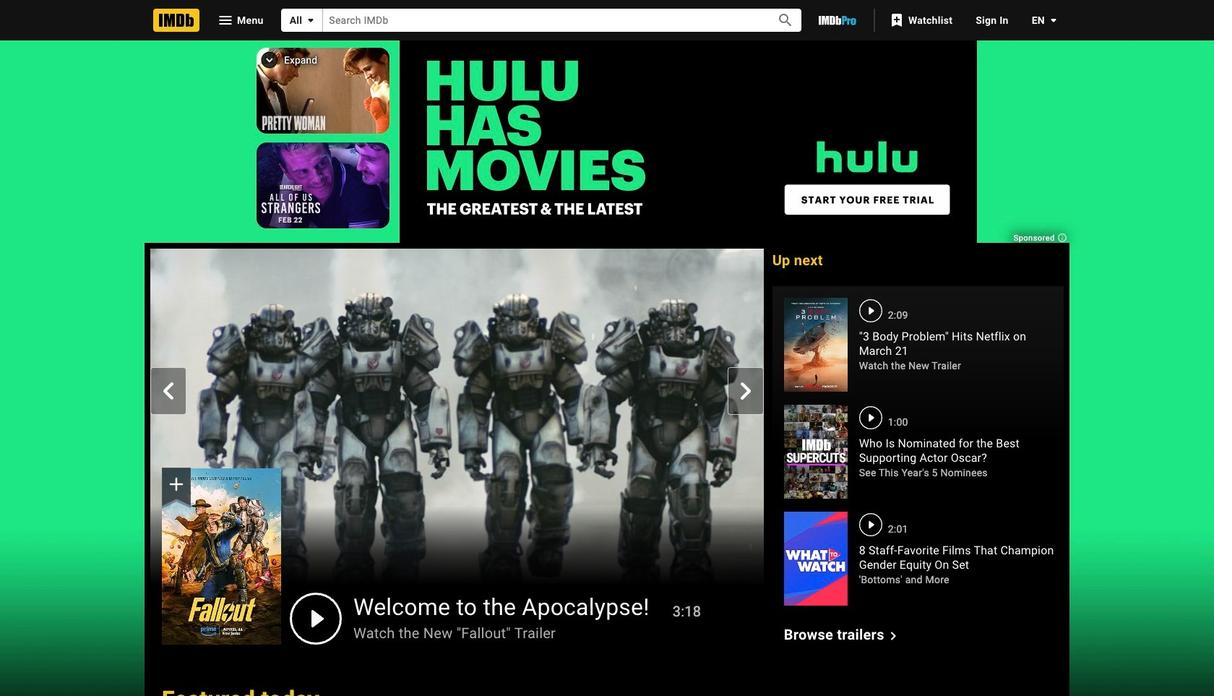 Task type: locate. For each thing, give the bounding box(es) containing it.
3 body problem image
[[784, 298, 848, 392]]

fallout image
[[162, 468, 281, 645], [162, 468, 281, 645]]

chevron right inline image
[[737, 383, 755, 400]]

None field
[[323, 9, 761, 32]]

0 horizontal spatial arrow drop down image
[[303, 12, 320, 29]]

arrow drop down image
[[303, 12, 320, 29], [1046, 12, 1063, 29]]

imdb celebrates reframe films that champion gender equity on set image
[[784, 512, 848, 606]]

submit search image
[[778, 12, 795, 29]]

welcome to the apocalypse! image
[[150, 249, 764, 594]]

oscars 2024 best supporting actor nominees image
[[784, 405, 848, 499]]

Search IMDb text field
[[323, 9, 761, 32]]

chevron right image
[[885, 627, 902, 645]]

None search field
[[281, 9, 802, 32]]

group
[[150, 249, 764, 645], [162, 468, 281, 645]]

1 horizontal spatial arrow drop down image
[[1046, 12, 1063, 29]]



Task type: describe. For each thing, give the bounding box(es) containing it.
chevron left inline image
[[160, 383, 177, 400]]

2 arrow drop down image from the left
[[1046, 12, 1063, 29]]

watchlist image
[[889, 12, 906, 29]]

1 arrow drop down image from the left
[[303, 12, 320, 29]]

menu image
[[217, 12, 234, 29]]

home image
[[153, 9, 200, 32]]

welcome to the apocalypse! element
[[150, 249, 764, 645]]



Task type: vqa. For each thing, say whether or not it's contained in the screenshot.
right arrow drop down image
yes



